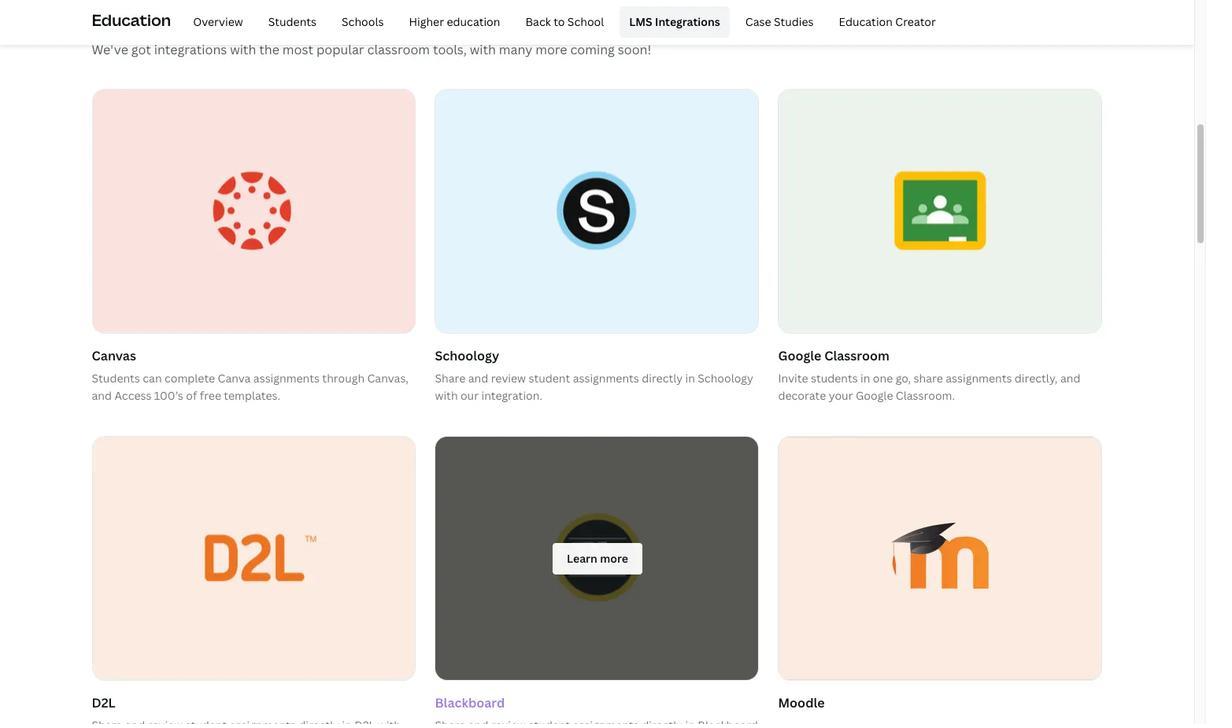 Task type: vqa. For each thing, say whether or not it's contained in the screenshot.
"Montserrat"
no



Task type: describe. For each thing, give the bounding box(es) containing it.
case
[[746, 14, 771, 29]]

school
[[568, 14, 604, 29]]

share
[[914, 371, 943, 386]]

2 horizontal spatial with
[[470, 41, 496, 58]]

moodle
[[778, 695, 825, 712]]

classroom
[[825, 347, 890, 365]]

free
[[200, 388, 221, 403]]

d2l link
[[92, 437, 416, 725]]

integration.
[[482, 388, 543, 403]]

d2l
[[92, 695, 116, 712]]

share
[[435, 371, 466, 386]]

coming
[[571, 41, 615, 58]]

complete
[[165, 371, 215, 386]]

review
[[491, 371, 526, 386]]

lms integrations link
[[620, 6, 730, 38]]

creator
[[896, 14, 936, 29]]

blackboard
[[435, 695, 505, 712]]

students can complete canva assignments through canvas, and access 100's of free templates.
[[92, 371, 409, 403]]

integrations
[[655, 14, 720, 29]]

menu bar containing overview
[[177, 6, 946, 38]]

education creator link
[[830, 6, 946, 38]]

students link
[[259, 6, 326, 38]]

overview
[[193, 14, 243, 29]]

back to school link
[[516, 6, 614, 38]]

overview link
[[184, 6, 253, 38]]

go,
[[896, 371, 911, 386]]

assignments for schoology
[[573, 371, 639, 386]]

classroom
[[367, 41, 430, 58]]

canvas,
[[367, 371, 409, 386]]

education
[[447, 14, 500, 29]]

your
[[829, 388, 853, 403]]

canvas image
[[93, 90, 415, 333]]

decorate
[[778, 388, 826, 403]]

popular
[[92, 1, 190, 35]]

most
[[283, 41, 314, 58]]

0 vertical spatial google
[[778, 347, 822, 365]]

schools link
[[332, 6, 393, 38]]

0 horizontal spatial schoology
[[435, 347, 499, 365]]

share and review student assignments directly in schoology with our integration.
[[435, 371, 754, 403]]

through
[[322, 371, 365, 386]]

invite
[[778, 371, 808, 386]]

with inside share and review student assignments directly in schoology with our integration.
[[435, 388, 458, 403]]

assignments for canvas
[[253, 371, 320, 386]]

directly,
[[1015, 371, 1058, 386]]

in inside share and review student assignments directly in schoology with our integration.
[[686, 371, 695, 386]]

1 vertical spatial integrations
[[154, 41, 227, 58]]

we've
[[92, 41, 128, 58]]

higher education link
[[400, 6, 510, 38]]

one
[[873, 371, 893, 386]]

c2l image
[[93, 437, 415, 681]]

google inside invite students in one go, share assignments directly, and decorate your google classroom.
[[856, 388, 893, 403]]

in inside invite students in one go, share assignments directly, and decorate your google classroom.
[[861, 371, 871, 386]]

got
[[131, 41, 151, 58]]



Task type: locate. For each thing, give the bounding box(es) containing it.
in left one
[[861, 371, 871, 386]]

and inside share and review student assignments directly in schoology with our integration.
[[468, 371, 488, 386]]

assignments
[[253, 371, 320, 386], [573, 371, 639, 386], [946, 371, 1012, 386]]

integrations
[[196, 1, 347, 35], [154, 41, 227, 58]]

back to school
[[526, 14, 604, 29]]

0 horizontal spatial education
[[92, 9, 171, 31]]

students down canvas at the left
[[92, 371, 140, 386]]

case studies
[[746, 14, 814, 29]]

with down share
[[435, 388, 458, 403]]

assignments inside share and review student assignments directly in schoology with our integration.
[[573, 371, 639, 386]]

with
[[230, 41, 256, 58], [470, 41, 496, 58], [435, 388, 458, 403]]

and up "our"
[[468, 371, 488, 386]]

1 horizontal spatial assignments
[[573, 371, 639, 386]]

education
[[92, 9, 171, 31], [839, 14, 893, 29]]

1 horizontal spatial schoology
[[698, 371, 754, 386]]

education for education
[[92, 9, 171, 31]]

many
[[499, 41, 533, 58]]

education left creator
[[839, 14, 893, 29]]

schoology inside share and review student assignments directly in schoology with our integration.
[[698, 371, 754, 386]]

students inside students can complete canva assignments through canvas, and access 100's of free templates.
[[92, 371, 140, 386]]

students
[[811, 371, 858, 386]]

3 assignments from the left
[[946, 371, 1012, 386]]

0 vertical spatial integrations
[[196, 1, 347, 35]]

higher education
[[409, 14, 500, 29]]

1 horizontal spatial google
[[856, 388, 893, 403]]

student
[[529, 371, 570, 386]]

students for students
[[268, 14, 317, 29]]

1 horizontal spatial education
[[839, 14, 893, 29]]

google
[[778, 347, 822, 365], [856, 388, 893, 403]]

popular integrations we've got integrations with the most popular classroom tools, with many more coming soon!
[[92, 1, 652, 58]]

education for education creator
[[839, 14, 893, 29]]

1 horizontal spatial with
[[435, 388, 458, 403]]

blackboard image
[[420, 425, 775, 693]]

with down education
[[470, 41, 496, 58]]

and right directly,
[[1061, 371, 1081, 386]]

1 vertical spatial students
[[92, 371, 140, 386]]

1 vertical spatial google
[[856, 388, 893, 403]]

0 horizontal spatial in
[[686, 371, 695, 386]]

lms integrations
[[629, 14, 720, 29]]

assignments left 'directly'
[[573, 371, 639, 386]]

education creator
[[839, 14, 936, 29]]

and inside students can complete canva assignments through canvas, and access 100's of free templates.
[[92, 388, 112, 403]]

education up the got
[[92, 9, 171, 31]]

can
[[143, 371, 162, 386]]

google up 'invite'
[[778, 347, 822, 365]]

with left the
[[230, 41, 256, 58]]

0 vertical spatial students
[[268, 14, 317, 29]]

schools
[[342, 14, 384, 29]]

and left access
[[92, 388, 112, 403]]

popular
[[317, 41, 364, 58]]

1 assignments from the left
[[253, 371, 320, 386]]

0 horizontal spatial students
[[92, 371, 140, 386]]

0 horizontal spatial with
[[230, 41, 256, 58]]

classroom.
[[896, 388, 955, 403]]

1 horizontal spatial in
[[861, 371, 871, 386]]

in right 'directly'
[[686, 371, 695, 386]]

lms
[[629, 14, 653, 29]]

0 horizontal spatial assignments
[[253, 371, 320, 386]]

students for students can complete canva assignments through canvas, and access 100's of free templates.
[[92, 371, 140, 386]]

0 vertical spatial schoology
[[435, 347, 499, 365]]

soon!
[[618, 41, 652, 58]]

back
[[526, 14, 551, 29]]

assignments up templates.
[[253, 371, 320, 386]]

our
[[461, 388, 479, 403]]

2 horizontal spatial and
[[1061, 371, 1081, 386]]

menu bar
[[177, 6, 946, 38]]

studies
[[774, 14, 814, 29]]

google classroom image
[[779, 90, 1102, 333]]

and
[[468, 371, 488, 386], [1061, 371, 1081, 386], [92, 388, 112, 403]]

2 assignments from the left
[[573, 371, 639, 386]]

1 horizontal spatial students
[[268, 14, 317, 29]]

0 horizontal spatial google
[[778, 347, 822, 365]]

moodle image
[[779, 437, 1102, 681]]

access
[[115, 388, 152, 403]]

2 horizontal spatial assignments
[[946, 371, 1012, 386]]

canva
[[218, 371, 251, 386]]

higher
[[409, 14, 444, 29]]

2 in from the left
[[861, 371, 871, 386]]

0 horizontal spatial and
[[92, 388, 112, 403]]

1 horizontal spatial and
[[468, 371, 488, 386]]

schoology image
[[436, 90, 759, 333]]

integrations down overview link on the top left
[[154, 41, 227, 58]]

assignments right share
[[946, 371, 1012, 386]]

invite students in one go, share assignments directly, and decorate your google classroom.
[[778, 371, 1081, 403]]

assignments inside students can complete canva assignments through canvas, and access 100's of free templates.
[[253, 371, 320, 386]]

students
[[268, 14, 317, 29], [92, 371, 140, 386]]

schoology right 'directly'
[[698, 371, 754, 386]]

tools,
[[433, 41, 467, 58]]

education inside menu bar
[[839, 14, 893, 29]]

1 in from the left
[[686, 371, 695, 386]]

assignments inside invite students in one go, share assignments directly, and decorate your google classroom.
[[946, 371, 1012, 386]]

case studies link
[[736, 6, 823, 38]]

more
[[536, 41, 567, 58]]

the
[[259, 41, 280, 58]]

directly
[[642, 371, 683, 386]]

google down one
[[856, 388, 893, 403]]

google classroom
[[778, 347, 890, 365]]

1 vertical spatial schoology
[[698, 371, 754, 386]]

students up 'most'
[[268, 14, 317, 29]]

blackboard link
[[420, 425, 775, 725]]

in
[[686, 371, 695, 386], [861, 371, 871, 386]]

canvas
[[92, 347, 136, 365]]

templates.
[[224, 388, 280, 403]]

integrations up the
[[196, 1, 347, 35]]

and inside invite students in one go, share assignments directly, and decorate your google classroom.
[[1061, 371, 1081, 386]]

schoology
[[435, 347, 499, 365], [698, 371, 754, 386]]

students inside 'link'
[[268, 14, 317, 29]]

100's
[[154, 388, 183, 403]]

schoology up share
[[435, 347, 499, 365]]

moodle link
[[778, 437, 1103, 717]]

to
[[554, 14, 565, 29]]

of
[[186, 388, 197, 403]]



